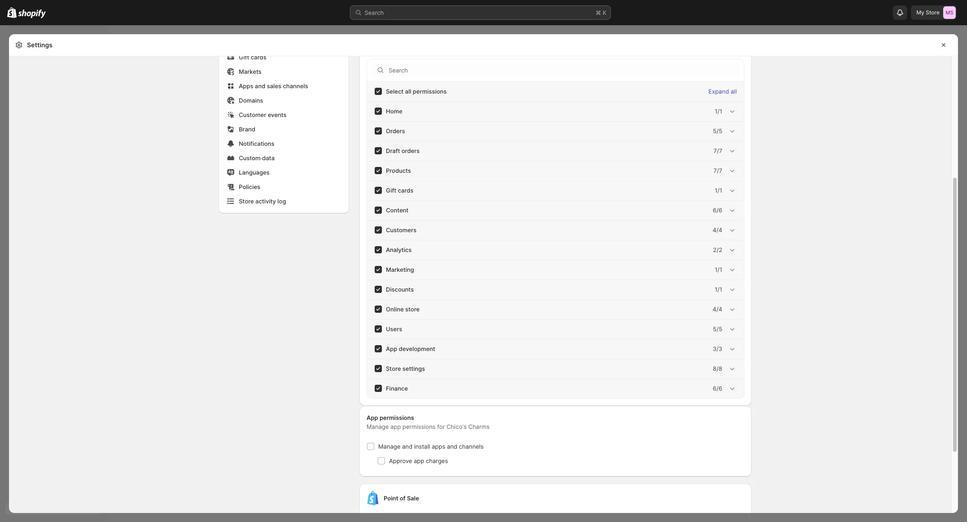 Task type: describe. For each thing, give the bounding box(es) containing it.
online store
[[386, 306, 420, 313]]

log
[[278, 198, 286, 205]]

search
[[365, 9, 384, 16]]

settings dialog
[[9, 0, 959, 522]]

1 vertical spatial gift cards
[[386, 187, 414, 194]]

and for install
[[402, 443, 413, 450]]

apps and sales channels
[[239, 82, 308, 90]]

store for store activity log
[[239, 198, 254, 205]]

development
[[399, 345, 435, 352]]

channels inside apps and sales channels link
[[283, 82, 308, 90]]

k
[[603, 9, 607, 16]]

app inside app permissions manage app permissions for chico's charms
[[391, 423, 401, 430]]

languages link
[[225, 166, 343, 179]]

my store
[[917, 9, 940, 16]]

1 horizontal spatial app
[[414, 457, 424, 464]]

my store image
[[944, 6, 956, 19]]

8/8
[[713, 365, 723, 372]]

select
[[386, 88, 404, 95]]

customer events link
[[225, 108, 343, 121]]

store for store settings
[[386, 365, 401, 372]]

1 horizontal spatial shopify image
[[18, 9, 46, 18]]

sale
[[407, 495, 419, 502]]

home
[[386, 108, 403, 115]]

all for expand
[[731, 88, 737, 95]]

4/4 for online store
[[713, 306, 723, 313]]

gift cards inside gift cards link
[[239, 54, 266, 61]]

6/6 for content
[[713, 207, 723, 214]]

0 horizontal spatial gift
[[239, 54, 249, 61]]

0 vertical spatial permissions
[[413, 88, 447, 95]]

apps
[[432, 443, 446, 450]]

app permissions manage app permissions for chico's charms
[[367, 414, 490, 430]]

policies link
[[225, 180, 343, 193]]

custom data
[[239, 154, 275, 162]]

store activity log
[[239, 198, 286, 205]]

3/3
[[713, 345, 723, 352]]

and for sales
[[255, 82, 265, 90]]

⌘ k
[[596, 9, 607, 16]]

orders
[[386, 127, 405, 135]]

discounts
[[386, 286, 414, 293]]

data
[[262, 154, 275, 162]]

marketing
[[386, 266, 414, 273]]

store settings
[[386, 365, 425, 372]]

1 vertical spatial permissions
[[380, 414, 414, 421]]

brand link
[[225, 123, 343, 135]]

select all permissions
[[386, 88, 447, 95]]

1/1 for home
[[715, 108, 723, 115]]

domains
[[239, 97, 263, 104]]

charges
[[426, 457, 448, 464]]

domains link
[[225, 94, 343, 107]]

markets
[[239, 68, 262, 75]]

customers
[[386, 226, 417, 234]]

settings
[[403, 365, 425, 372]]

content
[[386, 207, 409, 214]]



Task type: vqa. For each thing, say whether or not it's contained in the screenshot.


Task type: locate. For each thing, give the bounding box(es) containing it.
1 horizontal spatial and
[[402, 443, 413, 450]]

2 all from the left
[[731, 88, 737, 95]]

manage inside app permissions manage app permissions for chico's charms
[[367, 423, 389, 430]]

2 4/4 from the top
[[713, 306, 723, 313]]

6/6 up 2/2
[[713, 207, 723, 214]]

app
[[386, 345, 397, 352], [367, 414, 378, 421]]

4 1/1 from the top
[[715, 286, 723, 293]]

1 horizontal spatial all
[[731, 88, 737, 95]]

0 vertical spatial 6/6
[[713, 207, 723, 214]]

store
[[405, 306, 420, 313]]

notifications link
[[225, 137, 343, 150]]

0 vertical spatial app
[[391, 423, 401, 430]]

finance
[[386, 385, 408, 392]]

gift cards down products
[[386, 187, 414, 194]]

permissions
[[413, 88, 447, 95], [380, 414, 414, 421], [403, 423, 436, 430]]

1 vertical spatial manage
[[378, 443, 401, 450]]

0 horizontal spatial gift cards
[[239, 54, 266, 61]]

approve app charges
[[389, 457, 448, 464]]

2 1/1 from the top
[[715, 187, 723, 194]]

gift
[[239, 54, 249, 61], [386, 187, 396, 194]]

0 vertical spatial channels
[[283, 82, 308, 90]]

chico's
[[447, 423, 467, 430]]

1 vertical spatial gift
[[386, 187, 396, 194]]

Search text field
[[389, 63, 741, 77]]

1 vertical spatial 5/5
[[713, 325, 723, 333]]

settings
[[27, 41, 52, 49]]

1 vertical spatial channels
[[459, 443, 484, 450]]

1 4/4 from the top
[[713, 226, 723, 234]]

channels
[[283, 82, 308, 90], [459, 443, 484, 450]]

app for app permissions manage app permissions for chico's charms
[[367, 414, 378, 421]]

manage up approve
[[378, 443, 401, 450]]

approve
[[389, 457, 412, 464]]

charms
[[469, 423, 490, 430]]

all inside dropdown button
[[731, 88, 737, 95]]

activity
[[256, 198, 276, 205]]

expand all button
[[703, 82, 743, 101]]

2 horizontal spatial and
[[447, 443, 458, 450]]

cards
[[251, 54, 266, 61], [398, 187, 414, 194]]

gift cards up markets
[[239, 54, 266, 61]]

customer events
[[239, 111, 287, 118]]

and
[[255, 82, 265, 90], [402, 443, 413, 450], [447, 443, 458, 450]]

policies
[[239, 183, 260, 190]]

0 horizontal spatial app
[[367, 414, 378, 421]]

5/5 up 3/3
[[713, 325, 723, 333]]

0 horizontal spatial store
[[239, 198, 254, 205]]

1/1 for marketing
[[715, 266, 723, 273]]

0 horizontal spatial all
[[405, 88, 411, 95]]

permissions up install in the bottom of the page
[[403, 423, 436, 430]]

1 vertical spatial 7/7
[[714, 167, 723, 174]]

0 horizontal spatial channels
[[283, 82, 308, 90]]

1 5/5 from the top
[[713, 127, 723, 135]]

app
[[391, 423, 401, 430], [414, 457, 424, 464]]

0 vertical spatial gift
[[239, 54, 249, 61]]

1 horizontal spatial gift cards
[[386, 187, 414, 194]]

orders
[[402, 147, 420, 154]]

store up finance
[[386, 365, 401, 372]]

⌘
[[596, 9, 601, 16]]

expand
[[709, 88, 729, 95]]

1 vertical spatial app
[[367, 414, 378, 421]]

2 vertical spatial store
[[386, 365, 401, 372]]

languages
[[239, 169, 270, 176]]

store
[[926, 9, 940, 16], [239, 198, 254, 205], [386, 365, 401, 372]]

2 5/5 from the top
[[713, 325, 723, 333]]

draft orders
[[386, 147, 420, 154]]

0 vertical spatial store
[[926, 9, 940, 16]]

0 vertical spatial app
[[386, 345, 397, 352]]

6/6 for finance
[[713, 385, 723, 392]]

my
[[917, 9, 925, 16]]

custom data link
[[225, 152, 343, 164]]

7/7 for products
[[714, 167, 723, 174]]

0 horizontal spatial app
[[391, 423, 401, 430]]

1/1 for gift cards
[[715, 187, 723, 194]]

gift up the content
[[386, 187, 396, 194]]

brand
[[239, 126, 255, 133]]

1 horizontal spatial channels
[[459, 443, 484, 450]]

4/4 up 3/3
[[713, 306, 723, 313]]

manage down finance
[[367, 423, 389, 430]]

app down install in the bottom of the page
[[414, 457, 424, 464]]

all
[[405, 88, 411, 95], [731, 88, 737, 95]]

store activity log link
[[225, 195, 343, 207]]

gift cards link
[[225, 51, 343, 63]]

channels up domains link
[[283, 82, 308, 90]]

analytics
[[386, 246, 412, 253]]

poslogo image
[[366, 491, 380, 505]]

and right apps on the left of the page
[[447, 443, 458, 450]]

1 vertical spatial 4/4
[[713, 306, 723, 313]]

gift up markets
[[239, 54, 249, 61]]

app up approve
[[391, 423, 401, 430]]

for
[[437, 423, 445, 430]]

1 vertical spatial store
[[239, 198, 254, 205]]

store right my
[[926, 9, 940, 16]]

0 vertical spatial 5/5
[[713, 127, 723, 135]]

app for app development
[[386, 345, 397, 352]]

users
[[386, 325, 402, 333]]

6/6
[[713, 207, 723, 214], [713, 385, 723, 392]]

1 all from the left
[[405, 88, 411, 95]]

4/4
[[713, 226, 723, 234], [713, 306, 723, 313]]

cards down products
[[398, 187, 414, 194]]

0 horizontal spatial cards
[[251, 54, 266, 61]]

1/1 for discounts
[[715, 286, 723, 293]]

all for select
[[405, 88, 411, 95]]

and left install in the bottom of the page
[[402, 443, 413, 450]]

0 horizontal spatial shopify image
[[7, 7, 17, 18]]

5/5 down expand
[[713, 127, 723, 135]]

all right expand
[[731, 88, 737, 95]]

1 horizontal spatial cards
[[398, 187, 414, 194]]

app development
[[386, 345, 435, 352]]

apps
[[239, 82, 253, 90]]

online
[[386, 306, 404, 313]]

0 vertical spatial 7/7
[[714, 147, 723, 154]]

manage and install apps and channels
[[378, 443, 484, 450]]

0 vertical spatial cards
[[251, 54, 266, 61]]

expand all
[[709, 88, 737, 95]]

channels down charms in the bottom of the page
[[459, 443, 484, 450]]

1 vertical spatial cards
[[398, 187, 414, 194]]

7/7 for draft orders
[[714, 147, 723, 154]]

1 horizontal spatial app
[[386, 345, 397, 352]]

5/5 for users
[[713, 325, 723, 333]]

5/5
[[713, 127, 723, 135], [713, 325, 723, 333]]

4/4 for customers
[[713, 226, 723, 234]]

1 7/7 from the top
[[714, 147, 723, 154]]

0 horizontal spatial and
[[255, 82, 265, 90]]

1/1
[[715, 108, 723, 115], [715, 187, 723, 194], [715, 266, 723, 273], [715, 286, 723, 293]]

permissions down finance
[[380, 414, 414, 421]]

shopify image
[[7, 7, 17, 18], [18, 9, 46, 18]]

7/7
[[714, 147, 723, 154], [714, 167, 723, 174]]

draft
[[386, 147, 400, 154]]

custom
[[239, 154, 261, 162]]

1 6/6 from the top
[[713, 207, 723, 214]]

and right 'apps'
[[255, 82, 265, 90]]

customer
[[239, 111, 266, 118]]

0 vertical spatial gift cards
[[239, 54, 266, 61]]

5/5 for orders
[[713, 127, 723, 135]]

all right select
[[405, 88, 411, 95]]

6/6 down '8/8'
[[713, 385, 723, 392]]

2 7/7 from the top
[[714, 167, 723, 174]]

permissions right select
[[413, 88, 447, 95]]

markets link
[[225, 65, 343, 78]]

cards up markets
[[251, 54, 266, 61]]

2 6/6 from the top
[[713, 385, 723, 392]]

1 vertical spatial 6/6
[[713, 385, 723, 392]]

1 horizontal spatial gift
[[386, 187, 396, 194]]

notifications
[[239, 140, 275, 147]]

point
[[384, 495, 398, 502]]

sales
[[267, 82, 281, 90]]

products
[[386, 167, 411, 174]]

0 vertical spatial 4/4
[[713, 226, 723, 234]]

1 vertical spatial app
[[414, 457, 424, 464]]

1 1/1 from the top
[[715, 108, 723, 115]]

gift cards
[[239, 54, 266, 61], [386, 187, 414, 194]]

2 horizontal spatial store
[[926, 9, 940, 16]]

1 horizontal spatial store
[[386, 365, 401, 372]]

0 vertical spatial manage
[[367, 423, 389, 430]]

3 1/1 from the top
[[715, 266, 723, 273]]

events
[[268, 111, 287, 118]]

install
[[414, 443, 430, 450]]

manage
[[367, 423, 389, 430], [378, 443, 401, 450]]

2/2
[[713, 246, 723, 253]]

dialog
[[962, 34, 968, 513]]

app inside app permissions manage app permissions for chico's charms
[[367, 414, 378, 421]]

2 vertical spatial permissions
[[403, 423, 436, 430]]

apps and sales channels link
[[225, 80, 343, 92]]

4/4 up 2/2
[[713, 226, 723, 234]]

of
[[400, 495, 406, 502]]

store down 'policies'
[[239, 198, 254, 205]]

point of sale
[[384, 495, 419, 502]]



